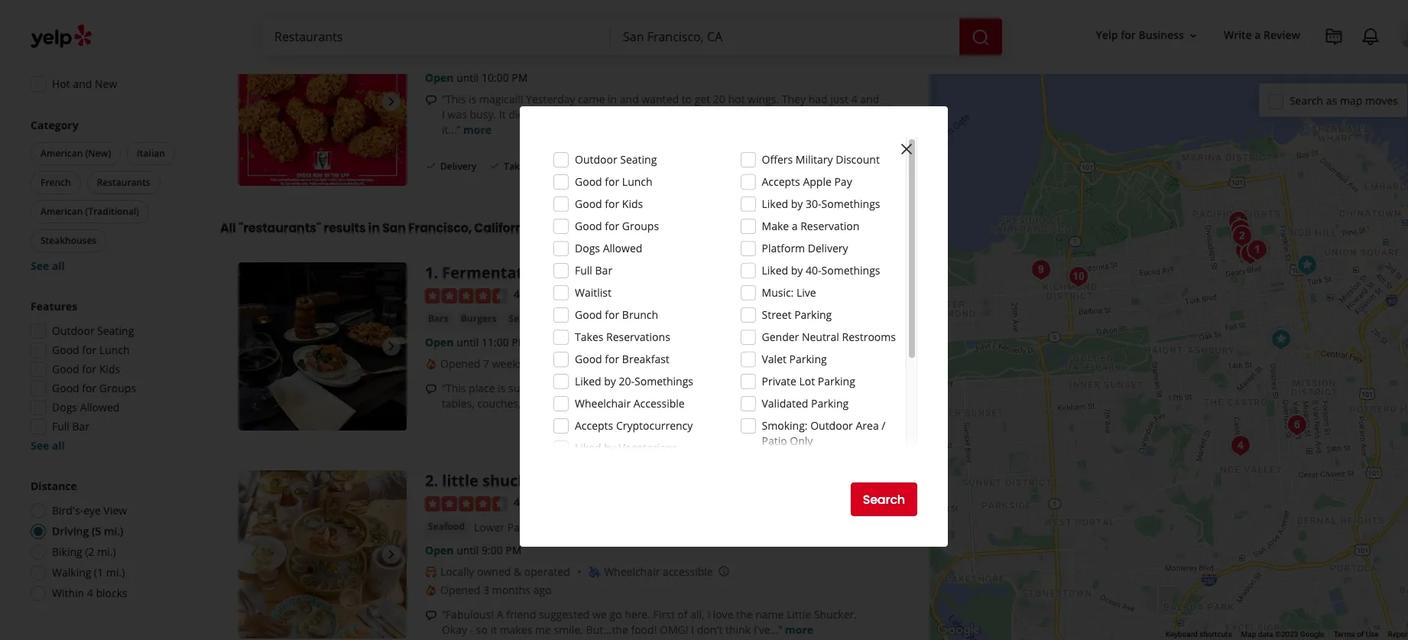 Task type: describe. For each thing, give the bounding box(es) containing it.
option group containing distance
[[26, 479, 190, 606]]

smoking: outdoor area / patio only
[[762, 418, 886, 448]]

previous image
[[245, 338, 263, 356]]

i left went at the top left of the page
[[604, 107, 607, 122]]

area
[[856, 418, 879, 433]]

user actions element
[[1084, 19, 1409, 113]]

memento sf image
[[1226, 431, 1256, 461]]

by for 30-
[[791, 197, 803, 211]]

. for 1
[[434, 263, 438, 283]]

see all button for features
[[31, 438, 65, 453]]

and down get
[[688, 107, 707, 122]]

and up went at the top left of the page
[[620, 92, 639, 107]]

0 horizontal spatial fermentation lab image
[[239, 263, 407, 431]]

by for vegetarians
[[604, 441, 616, 455]]

yesterday
[[526, 92, 576, 107]]

smoking:
[[762, 418, 808, 433]]

fast food button
[[504, 47, 554, 62]]

fast
[[507, 48, 526, 61]]

get
[[782, 157, 804, 175]]

check
[[763, 107, 791, 122]]

0 horizontal spatial reservations
[[52, 19, 116, 34]]

the snug image
[[1223, 207, 1254, 237]]

taco bell image
[[1292, 250, 1323, 281]]

pm for shucker
[[506, 543, 522, 557]]

moves
[[1366, 93, 1399, 107]]

somethings for 40-
[[822, 263, 881, 278]]

16 flame v2 image for opened 7 weeks ago
[[425, 358, 438, 370]]

is inside "this place is such a chill hangout spot to go with friends. it's a self seating area that has tables, couches, as well as a bar. it's dimly lit with a nice…"
[[498, 381, 506, 395]]

ago for opened 7 weeks ago
[[526, 356, 544, 371]]

(5
[[92, 524, 101, 538]]

to right went at the top left of the page
[[637, 107, 647, 122]]

heights
[[542, 520, 580, 535]]

see all for features
[[31, 438, 65, 453]]

"fabulous!
[[442, 607, 494, 622]]

more for little shucker
[[786, 622, 814, 637]]

opened for opened 7 weeks ago
[[441, 356, 481, 371]]

locally
[[441, 564, 474, 579]]

shortcuts
[[1200, 630, 1233, 639]]

0 horizontal spatial takeout
[[86, 38, 126, 53]]

more for fermentation lab
[[733, 396, 761, 411]]

kids inside group
[[99, 362, 120, 376]]

smile.
[[554, 622, 584, 637]]

walking (1 mi.)
[[52, 565, 125, 580]]

i right all,
[[708, 607, 711, 622]]

burgers button
[[458, 311, 500, 326]]

of inside "fabulous! a friend suggested we go here. first of all, i love the name little shucker. okay - so it makes me smile. but...the food! omg! i don't think i've…"
[[678, 607, 688, 622]]

notifications image
[[1362, 28, 1381, 46]]

results
[[324, 220, 366, 237]]

1 . fermentation lab
[[425, 263, 579, 283]]

0 horizontal spatial delivery
[[441, 160, 477, 173]]

little shucker image
[[1227, 221, 1258, 252]]

chicken shop button
[[560, 47, 628, 62]]

outdoor inside the smoking: outdoor area / patio only
[[811, 418, 853, 433]]

cryptocurrency
[[616, 418, 693, 433]]

japantown
[[555, 312, 608, 326]]

parking for validated parking
[[812, 396, 849, 411]]

16 wheelchair v2 image
[[589, 566, 601, 578]]

chicken wings button
[[425, 47, 498, 62]]

liked by 20-somethings
[[575, 374, 694, 389]]

slideshow element for 2
[[239, 471, 407, 639]]

0 vertical spatial pm
[[512, 71, 528, 85]]

dogs inside group
[[52, 400, 77, 415]]

0 vertical spatial seafood link
[[506, 311, 549, 326]]

seating inside group
[[97, 324, 134, 338]]

accepts for accepts apple pay
[[762, 174, 801, 189]]

liked by vegetarians
[[575, 441, 678, 455]]

i left was
[[442, 107, 445, 122]]

dogs inside search 'dialog'
[[575, 241, 600, 255]]

a inside 'dialog'
[[792, 219, 798, 233]]

seating
[[774, 381, 810, 395]]

little shucker link
[[442, 471, 544, 491]]

delivery inside search 'dialog'
[[808, 241, 849, 255]]

italian
[[137, 147, 165, 160]]

offers for offers takeout
[[52, 38, 83, 53]]

mi.) for walking (1 mi.)
[[106, 565, 125, 580]]

blocks
[[96, 586, 128, 600]]

16 speech v2 image for 1
[[425, 383, 438, 395]]

1 horizontal spatial seafood button
[[506, 311, 549, 326]]

0 vertical spatial more link
[[464, 123, 492, 137]]

think
[[726, 622, 751, 637]]

report
[[1389, 630, 1409, 639]]

(1
[[94, 565, 103, 580]]

walking
[[52, 565, 91, 580]]

map region
[[859, 54, 1409, 640]]

parking for valet parking
[[790, 352, 827, 366]]

biking (2 mi.)
[[52, 545, 116, 559]]

fast food
[[507, 48, 551, 61]]

didn't
[[509, 107, 537, 122]]

0 horizontal spatial seafood
[[428, 520, 465, 533]]

1 vertical spatial of
[[1358, 630, 1365, 639]]

get
[[695, 92, 711, 107]]

place
[[469, 381, 495, 395]]

40-
[[806, 263, 822, 278]]

0 vertical spatial with
[[664, 381, 685, 395]]

16 flame v2 image for opened 3 months ago
[[425, 584, 438, 596]]

0 horizontal spatial outdoor
[[52, 324, 95, 338]]

bento peak image
[[1064, 262, 1094, 292]]

allowed inside group
[[80, 400, 120, 415]]

waitlist
[[575, 285, 612, 300]]

for inside button
[[1121, 28, 1137, 42]]

platform
[[762, 241, 806, 255]]

search for search
[[863, 491, 906, 508]]

all for category
[[52, 259, 65, 273]]

and up the there.
[[861, 92, 880, 107]]

by for 40-
[[791, 263, 803, 278]]

all,
[[691, 607, 705, 622]]

kfc inside "this is magical!! yesterday came in and wanted to get 20 hot wings. they had just 4 and i was busy. it didn't work. today i went to marina and wanted to check out kfc there. it it…"
[[814, 107, 833, 122]]

open until 9:00 pm
[[425, 543, 522, 557]]

i down all,
[[692, 622, 695, 637]]

dogs allowed inside search 'dialog'
[[575, 241, 643, 255]]

liked for liked by 40-somethings
[[762, 263, 789, 278]]

nono image
[[1230, 236, 1261, 266]]

see all for category
[[31, 259, 65, 273]]

"this is magical!! yesterday came in and wanted to get 20 hot wings. they had just 4 and i was busy. it didn't work. today i went to marina and wanted to check out kfc there. it it…"
[[442, 92, 880, 137]]

close image
[[898, 140, 916, 158]]

1 vertical spatial seafood button
[[425, 519, 468, 535]]

1 vertical spatial takeout
[[504, 160, 540, 173]]

map data ©2023 google
[[1242, 630, 1325, 639]]

apple
[[803, 174, 832, 189]]

a left bar.
[[574, 396, 580, 411]]

biking
[[52, 545, 82, 559]]

(new)
[[85, 147, 111, 160]]

american for american (traditional)
[[41, 205, 83, 218]]

offers for offers military discount
[[762, 152, 793, 167]]

kids inside search 'dialog'
[[623, 197, 643, 211]]

opened 7 weeks ago
[[441, 356, 544, 371]]

restaurants
[[97, 176, 150, 189]]

bar inside group
[[72, 419, 90, 434]]

group containing features
[[26, 299, 190, 454]]

fermentation lab link
[[442, 263, 579, 283]]

go inside "this place is such a chill hangout spot to go with friends. it's a self seating area that has tables, couches, as well as a bar. it's dimly lit with a nice…"
[[648, 381, 661, 395]]

seating inside search 'dialog'
[[621, 152, 657, 167]]

pm for lab
[[512, 335, 528, 349]]

open until 10:00 pm
[[425, 71, 528, 85]]

until for fermentation
[[457, 335, 479, 349]]

full bar inside search 'dialog'
[[575, 263, 613, 278]]

i've…"
[[754, 622, 783, 637]]

use
[[1367, 630, 1380, 639]]

16 locally owned v2 image
[[425, 566, 438, 578]]

4 inside "this is magical!! yesterday came in and wanted to get 20 hot wings. they had just 4 and i was busy. it didn't work. today i went to marina and wanted to check out kfc there. it it…"
[[852, 92, 858, 107]]

open for little shucker
[[425, 543, 454, 557]]

the
[[737, 607, 753, 622]]

ago for opened 3 months ago
[[534, 583, 552, 597]]

0 horizontal spatial in
[[368, 220, 380, 237]]

within 4 blocks
[[52, 586, 128, 600]]

0 vertical spatial more
[[464, 123, 492, 137]]

1 horizontal spatial as
[[560, 396, 571, 411]]

previous image for open until 9:00 pm
[[245, 546, 263, 564]]

validated parking
[[762, 396, 849, 411]]

group containing category
[[28, 118, 190, 274]]

restrooms
[[843, 330, 896, 344]]

16 speech v2 image for 2
[[425, 609, 438, 622]]

was
[[448, 107, 467, 122]]

more link for little shucker
[[786, 622, 814, 637]]

love
[[713, 607, 734, 622]]

good for lunch inside group
[[52, 343, 130, 357]]

"this for tables,
[[442, 381, 466, 395]]

new
[[95, 76, 117, 91]]

(2
[[85, 545, 95, 559]]

dimly
[[622, 396, 650, 411]]

today
[[571, 107, 601, 122]]

is inside "this is magical!! yesterday came in and wanted to get 20 hot wings. they had just 4 and i was busy. it didn't work. today i went to marina and wanted to check out kfc there. it it…"
[[469, 92, 477, 107]]

to down wings.
[[750, 107, 760, 122]]

by for 20-
[[604, 374, 616, 389]]

1 horizontal spatial fermentation lab image
[[1243, 235, 1273, 265]]

data
[[1259, 630, 1274, 639]]

all for features
[[52, 438, 65, 453]]

opened for opened 3 months ago
[[441, 583, 481, 597]]

food!
[[631, 622, 657, 637]]

4 inside option group
[[87, 586, 93, 600]]

private
[[762, 374, 797, 389]]

american (traditional) button
[[31, 200, 149, 223]]

american for american (new)
[[41, 147, 83, 160]]

. for 2
[[434, 471, 438, 491]]

groups inside group
[[99, 381, 136, 395]]

chicken shop link
[[560, 47, 628, 62]]

more link for fermentation lab
[[733, 396, 761, 411]]

and right hot
[[73, 76, 92, 91]]

0 horizontal spatial kfc
[[425, 18, 454, 39]]

eye
[[84, 503, 101, 518]]

until for little
[[457, 543, 479, 557]]

1 open from the top
[[425, 71, 454, 85]]

marina
[[650, 107, 685, 122]]

2 horizontal spatial as
[[1327, 93, 1338, 107]]

1 vertical spatial seafood link
[[425, 519, 468, 535]]

magical!!
[[480, 92, 524, 107]]

but...the
[[586, 622, 629, 637]]

brunch
[[623, 307, 659, 322]]

groups inside search 'dialog'
[[623, 219, 659, 233]]

live
[[797, 285, 817, 300]]

outdoor seating inside group
[[52, 324, 134, 338]]

good for groups inside group
[[52, 381, 136, 395]]

lunch inside group
[[99, 343, 130, 357]]

16 speech v2 image
[[425, 94, 438, 106]]

french
[[41, 176, 71, 189]]

within
[[52, 586, 84, 600]]

neutral
[[802, 330, 840, 344]]

accessible
[[634, 396, 685, 411]]

lab
[[552, 263, 579, 283]]

next image
[[382, 546, 401, 564]]

1 it from the left
[[499, 107, 506, 122]]

keyboard shortcuts
[[1166, 630, 1233, 639]]

chicken for chicken shop
[[563, 48, 599, 61]]

a left self
[[745, 381, 751, 395]]

allowed inside search 'dialog'
[[603, 241, 643, 255]]

locally owned & operated
[[441, 564, 570, 579]]

yelp
[[1097, 28, 1119, 42]]



Task type: locate. For each thing, give the bounding box(es) containing it.
"this for was
[[442, 92, 466, 107]]

liked by 40-somethings
[[762, 263, 881, 278]]

and
[[73, 76, 92, 91], [620, 92, 639, 107], [861, 92, 880, 107], [688, 107, 707, 122]]

somethings for 30-
[[822, 197, 881, 211]]

american down category
[[41, 147, 83, 160]]

here.
[[625, 607, 651, 622]]

search for search as map moves
[[1290, 93, 1324, 107]]

2 until from the top
[[457, 335, 479, 349]]

go right we
[[610, 607, 622, 622]]

by
[[791, 197, 803, 211], [791, 263, 803, 278], [604, 374, 616, 389], [604, 441, 616, 455]]

with up accessible on the bottom left of page
[[664, 381, 685, 395]]

3 slideshow element from the top
[[239, 471, 407, 639]]

2 previous image from the top
[[245, 546, 263, 564]]

1 horizontal spatial full bar
[[575, 263, 613, 278]]

1 horizontal spatial accepts
[[762, 174, 801, 189]]

go inside "fabulous! a friend suggested we go here. first of all, i love the name little shucker. okay - so it makes me smile. but...the food! omg! i don't think i've…"
[[610, 607, 622, 622]]

1 vertical spatial outdoor
[[52, 324, 95, 338]]

3
[[483, 583, 490, 597]]

in up went at the top left of the page
[[608, 92, 617, 107]]

me
[[535, 622, 551, 637]]

2 see all button from the top
[[31, 438, 65, 453]]

search dialog
[[0, 0, 1409, 640]]

reservations
[[52, 19, 116, 34], [607, 330, 671, 344]]

1 opened from the top
[[441, 356, 481, 371]]

parking right lot
[[818, 374, 856, 389]]

previous image for open until 10:00 pm
[[245, 93, 263, 111]]

gender neutral restrooms
[[762, 330, 896, 344]]

4 down 'walking (1 mi.)'
[[87, 586, 93, 600]]

1 vertical spatial 16 flame v2 image
[[425, 584, 438, 596]]

accepts for accepts cryptocurrency
[[575, 418, 614, 433]]

1 horizontal spatial kfc
[[814, 107, 833, 122]]

0 horizontal spatial is
[[469, 92, 477, 107]]

0 vertical spatial reservations
[[52, 19, 116, 34]]

outdoor down today
[[575, 152, 618, 167]]

platform delivery
[[762, 241, 849, 255]]

music: live
[[762, 285, 817, 300]]

reservations up offers takeout
[[52, 19, 116, 34]]

1 horizontal spatial dogs
[[575, 241, 600, 255]]

1 vertical spatial previous image
[[245, 546, 263, 564]]

1 vertical spatial bar
[[72, 419, 90, 434]]

american down french button
[[41, 205, 83, 218]]

0 horizontal spatial dogs
[[52, 400, 77, 415]]

more link down 'busy.'
[[464, 123, 492, 137]]

good for kids
[[575, 197, 643, 211], [52, 362, 120, 376]]

american (new)
[[41, 147, 111, 160]]

with
[[664, 381, 685, 395], [665, 396, 686, 411]]

seafood down '4.7 star rating' image
[[428, 520, 465, 533]]

1 horizontal spatial delivery
[[808, 241, 849, 255]]

slideshow element
[[239, 18, 407, 186], [239, 263, 407, 431], [239, 471, 407, 639]]

chicken shop
[[563, 48, 624, 61]]

2 slideshow element from the top
[[239, 263, 407, 431]]

2 see from the top
[[31, 438, 49, 453]]

seafood down the 4.4
[[509, 312, 546, 325]]

has
[[861, 381, 879, 395]]

see down steakhouses button
[[31, 259, 49, 273]]

2 . from the top
[[434, 471, 438, 491]]

seafood button down '4.7 star rating' image
[[425, 519, 468, 535]]

directions
[[807, 157, 867, 175]]

full up waitlist
[[575, 263, 593, 278]]

full bar up waitlist
[[575, 263, 613, 278]]

is up couches,
[[498, 381, 506, 395]]

makes
[[500, 622, 533, 637]]

bar inside search 'dialog'
[[595, 263, 613, 278]]

0 vertical spatial dogs allowed
[[575, 241, 643, 255]]

steakhouses button
[[31, 229, 106, 252]]

bar up waitlist
[[595, 263, 613, 278]]

1 see from the top
[[31, 259, 49, 273]]

offers takeout
[[52, 38, 126, 53]]

search image
[[972, 28, 991, 46]]

search down /
[[863, 491, 906, 508]]

1 horizontal spatial more link
[[733, 396, 761, 411]]

pm right 11:00
[[512, 335, 528, 349]]

map
[[1341, 93, 1363, 107]]

chicken left the wings
[[428, 48, 465, 61]]

0 horizontal spatial wanted
[[642, 92, 679, 107]]

burgers link
[[458, 311, 500, 326]]

0 vertical spatial dogs
[[575, 241, 600, 255]]

bottega image
[[1282, 410, 1313, 441]]

operated
[[525, 564, 570, 579]]

somethings down reservation at right
[[822, 263, 881, 278]]

0 vertical spatial 16 flame v2 image
[[425, 358, 438, 370]]

lot
[[800, 374, 815, 389]]

"this inside "this is magical!! yesterday came in and wanted to get 20 hot wings. they had just 4 and i was busy. it didn't work. today i went to marina and wanted to check out kfc there. it it…"
[[442, 92, 466, 107]]

1 next image from the top
[[382, 93, 401, 111]]

pm down fast
[[512, 71, 528, 85]]

1 vertical spatial american
[[41, 205, 83, 218]]

"fabulous! a friend suggested we go here. first of all, i love the name little shucker. okay - so it makes me smile. but...the food! omg! i don't think i've…"
[[442, 607, 857, 637]]

good for kids inside group
[[52, 362, 120, 376]]

0 vertical spatial 4
[[852, 92, 858, 107]]

it down the magical!!
[[499, 107, 506, 122]]

0 vertical spatial takeout
[[86, 38, 126, 53]]

valet
[[762, 352, 787, 366]]

0 horizontal spatial seating
[[97, 324, 134, 338]]

chicken for chicken wings
[[428, 48, 465, 61]]

went
[[609, 107, 634, 122]]

it right the there.
[[868, 107, 874, 122]]

1 american from the top
[[41, 147, 83, 160]]

steakhouses
[[41, 234, 97, 247]]

fermentation lab image
[[1243, 235, 1273, 265], [239, 263, 407, 431]]

accepts down bar.
[[575, 418, 614, 433]]

0 vertical spatial kids
[[623, 197, 643, 211]]

2 see all from the top
[[31, 438, 65, 453]]

0 horizontal spatial outdoor seating
[[52, 324, 134, 338]]

0 horizontal spatial it
[[499, 107, 506, 122]]

0 vertical spatial 16 speech v2 image
[[425, 383, 438, 395]]

accepts left apple
[[762, 174, 801, 189]]

of
[[678, 607, 688, 622], [1358, 630, 1365, 639]]

in left san
[[368, 220, 380, 237]]

there.
[[835, 107, 865, 122]]

/
[[882, 418, 886, 433]]

0 vertical spatial in
[[608, 92, 617, 107]]

kfc
[[425, 18, 454, 39], [814, 107, 833, 122]]

chicken inside button
[[563, 48, 599, 61]]

bars
[[428, 312, 449, 325]]

keyboard
[[1166, 630, 1198, 639]]

0 vertical spatial bar
[[595, 263, 613, 278]]

0 horizontal spatial dogs allowed
[[52, 400, 120, 415]]

1 see all button from the top
[[31, 259, 65, 273]]

2 horizontal spatial more
[[786, 622, 814, 637]]

1 vertical spatial 16 speech v2 image
[[425, 609, 438, 622]]

somethings up accessible on the bottom left of page
[[635, 374, 694, 389]]

seafood link down '4.7 star rating' image
[[425, 519, 468, 535]]

.
[[434, 263, 438, 283], [434, 471, 438, 491]]

"this up tables, on the left of page
[[442, 381, 466, 395]]

0 vertical spatial see all
[[31, 259, 65, 273]]

chicken left shop
[[563, 48, 599, 61]]

next image for open until 11:00 pm
[[382, 338, 401, 356]]

0 vertical spatial ago
[[526, 356, 544, 371]]

bird's-
[[52, 503, 84, 518]]

full bar up distance
[[52, 419, 90, 434]]

4.7 star rating image
[[425, 496, 508, 512]]

see for features
[[31, 438, 49, 453]]

outdoor seating down went at the top left of the page
[[575, 152, 657, 167]]

bar up distance
[[72, 419, 90, 434]]

liked up make
[[762, 197, 789, 211]]

more link down self
[[733, 396, 761, 411]]

more down little
[[786, 622, 814, 637]]

0 horizontal spatial lunch
[[99, 343, 130, 357]]

full inside search 'dialog'
[[575, 263, 593, 278]]

dogs allowed inside group
[[52, 400, 120, 415]]

little
[[787, 607, 812, 622]]

info icon image
[[718, 565, 730, 577], [718, 565, 730, 577]]

4.4 star rating image
[[425, 288, 508, 304]]

2 16 speech v2 image from the top
[[425, 609, 438, 622]]

as down such
[[524, 396, 535, 411]]

1 vertical spatial good for groups
[[52, 381, 136, 395]]

make a reservation
[[762, 219, 860, 233]]

see all down steakhouses button
[[31, 259, 65, 273]]

until down burgers link
[[457, 335, 479, 349]]

1 slideshow element from the top
[[239, 18, 407, 186]]

1 vertical spatial full bar
[[52, 419, 90, 434]]

0 horizontal spatial it's
[[605, 396, 620, 411]]

2 vertical spatial more
[[786, 622, 814, 637]]

with right lit
[[665, 396, 686, 411]]

0 horizontal spatial full bar
[[52, 419, 90, 434]]

opened down locally
[[441, 583, 481, 597]]

lokma image
[[1026, 255, 1057, 285]]

0 vertical spatial .
[[434, 263, 438, 283]]

0 vertical spatial groups
[[623, 219, 659, 233]]

1 vertical spatial outdoor seating
[[52, 324, 134, 338]]

good for lunch inside search 'dialog'
[[575, 174, 653, 189]]

delivery right 16 checkmark v2 image
[[441, 160, 477, 173]]

see up distance
[[31, 438, 49, 453]]

somethings for 20-
[[635, 374, 694, 389]]

a left chill
[[535, 381, 541, 395]]

dumpling story image
[[1226, 215, 1256, 246]]

0 vertical spatial search
[[1290, 93, 1324, 107]]

reservations inside search 'dialog'
[[607, 330, 671, 344]]

shucker.
[[814, 607, 857, 622]]

4 right just
[[852, 92, 858, 107]]

go up lit
[[648, 381, 661, 395]]

report link
[[1389, 630, 1409, 639]]

see all button down steakhouses button
[[31, 259, 65, 273]]

street parking
[[762, 307, 832, 322]]

1 chicken from the left
[[428, 48, 465, 61]]

accepts apple pay
[[762, 174, 853, 189]]

1 horizontal spatial 4
[[852, 92, 858, 107]]

1 see all from the top
[[31, 259, 65, 273]]

1 horizontal spatial it's
[[728, 381, 743, 395]]

1 vertical spatial groups
[[99, 381, 136, 395]]

to
[[682, 92, 692, 107], [637, 107, 647, 122], [750, 107, 760, 122], [635, 381, 646, 395]]

burgers
[[461, 312, 497, 325]]

None search field
[[262, 18, 1006, 55]]

2 chicken from the left
[[563, 48, 599, 61]]

full bar inside group
[[52, 419, 90, 434]]

0 vertical spatial seating
[[621, 152, 657, 167]]

1 vertical spatial with
[[665, 396, 686, 411]]

parking up private lot parking
[[790, 352, 827, 366]]

until
[[457, 71, 479, 85], [457, 335, 479, 349], [457, 543, 479, 557]]

chicken
[[428, 48, 465, 61], [563, 48, 599, 61]]

1 previous image from the top
[[245, 93, 263, 111]]

1 vertical spatial delivery
[[808, 241, 849, 255]]

0 vertical spatial full
[[575, 263, 593, 278]]

lunch inside search 'dialog'
[[623, 174, 653, 189]]

0 vertical spatial group
[[28, 118, 190, 274]]

groups
[[623, 219, 659, 233], [99, 381, 136, 395]]

0 vertical spatial go
[[648, 381, 661, 395]]

0 vertical spatial outdoor
[[575, 152, 618, 167]]

1 horizontal spatial seating
[[621, 152, 657, 167]]

1 vertical spatial reservations
[[607, 330, 671, 344]]

self
[[754, 381, 772, 395]]

wanted up marina
[[642, 92, 679, 107]]

to inside "this place is such a chill hangout spot to go with friends. it's a self seating area that has tables, couches, as well as a bar. it's dimly lit with a nice…"
[[635, 381, 646, 395]]

1 horizontal spatial more
[[733, 396, 761, 411]]

more down 'busy.'
[[464, 123, 492, 137]]

omg!
[[660, 622, 689, 637]]

good
[[575, 174, 602, 189], [575, 197, 602, 211], [575, 219, 602, 233], [575, 307, 602, 322], [52, 343, 79, 357], [575, 352, 602, 366], [52, 362, 79, 376], [52, 381, 79, 395]]

1 horizontal spatial allowed
[[603, 241, 643, 255]]

search inside button
[[863, 491, 906, 508]]

see for category
[[31, 259, 49, 273]]

seafood button
[[506, 311, 549, 326], [425, 519, 468, 535]]

3 until from the top
[[457, 543, 479, 557]]

lit
[[653, 396, 662, 411]]

20-
[[619, 374, 635, 389]]

0 vertical spatial wanted
[[642, 92, 679, 107]]

0 horizontal spatial more link
[[464, 123, 492, 137]]

more down self
[[733, 396, 761, 411]]

pacific
[[508, 520, 539, 535]]

1 vertical spatial it's
[[605, 396, 620, 411]]

1 "this from the top
[[442, 92, 466, 107]]

16 speech v2 image
[[425, 383, 438, 395], [425, 609, 438, 622]]

a
[[1255, 28, 1262, 42], [792, 219, 798, 233], [535, 381, 541, 395], [745, 381, 751, 395], [574, 396, 580, 411], [689, 396, 695, 411]]

liked for liked by vegetarians
[[575, 441, 602, 455]]

slideshow element for 1
[[239, 263, 407, 431]]

until up locally
[[457, 543, 479, 557]]

seafood link down the 4.4
[[506, 311, 549, 326]]

wheelchair right 16 wheelchair v2 icon on the left of the page
[[604, 564, 660, 579]]

chicken wings
[[428, 48, 495, 61]]

2 "this from the top
[[442, 381, 466, 395]]

2 american from the top
[[41, 205, 83, 218]]

private lot parking
[[762, 374, 856, 389]]

1 all from the top
[[52, 259, 65, 273]]

offers
[[52, 38, 83, 53], [762, 152, 793, 167]]

mi.) for biking (2 mi.)
[[97, 545, 116, 559]]

option group
[[26, 479, 190, 606]]

terms of use
[[1334, 630, 1380, 639]]

see all
[[31, 259, 65, 273], [31, 438, 65, 453]]

more link down little
[[786, 622, 814, 637]]

1 vertical spatial full
[[52, 419, 70, 434]]

by left 40-
[[791, 263, 803, 278]]

open until 11:00 pm
[[425, 335, 528, 349]]

0 horizontal spatial good for groups
[[52, 381, 136, 395]]

chicken inside button
[[428, 48, 465, 61]]

google image
[[934, 620, 984, 640]]

projects image
[[1326, 28, 1344, 46]]

liked for liked by 20-somethings
[[575, 374, 602, 389]]

offers up hot
[[52, 38, 83, 53]]

16 checkmark v2 image
[[425, 159, 438, 172]]

good for kids inside search 'dialog'
[[575, 197, 643, 211]]

1 vertical spatial wheelchair
[[604, 564, 660, 579]]

don't
[[697, 622, 723, 637]]

2 all from the top
[[52, 438, 65, 453]]

see all button for category
[[31, 259, 65, 273]]

outdoor seating inside search 'dialog'
[[575, 152, 657, 167]]

2 vertical spatial outdoor
[[811, 418, 853, 433]]

1 vertical spatial wanted
[[710, 107, 747, 122]]

0 vertical spatial somethings
[[822, 197, 881, 211]]

full up distance
[[52, 419, 70, 434]]

2 horizontal spatial more link
[[786, 622, 814, 637]]

1 vertical spatial all
[[52, 438, 65, 453]]

liked down bar.
[[575, 441, 602, 455]]

. up 4.4 star rating image
[[434, 263, 438, 283]]

1 horizontal spatial groups
[[623, 219, 659, 233]]

by left '30-' at the top
[[791, 197, 803, 211]]

full
[[575, 263, 593, 278], [52, 419, 70, 434]]

it's down spot
[[605, 396, 620, 411]]

ago down operated
[[534, 583, 552, 597]]

a right write
[[1255, 28, 1262, 42]]

1 vertical spatial more
[[733, 396, 761, 411]]

1 horizontal spatial kids
[[623, 197, 643, 211]]

16 checkmark v2 image
[[489, 159, 501, 172]]

0 horizontal spatial seafood button
[[425, 519, 468, 535]]

outdoor seating down features
[[52, 324, 134, 338]]

group
[[28, 118, 190, 274], [26, 299, 190, 454]]

1 16 speech v2 image from the top
[[425, 383, 438, 395]]

2 it from the left
[[868, 107, 874, 122]]

wheelchair for wheelchair accessible
[[604, 564, 660, 579]]

2
[[425, 471, 434, 491]]

accessible
[[663, 564, 713, 579]]

open up 16 speech v2 icon in the top left of the page
[[425, 71, 454, 85]]

open up 16 locally owned v2 icon
[[425, 543, 454, 557]]

2 vertical spatial mi.)
[[106, 565, 125, 580]]

"this up was
[[442, 92, 466, 107]]

16 flame v2 image down 16 locally owned v2 icon
[[425, 584, 438, 596]]

mi.) for driving (5 mi.)
[[104, 524, 124, 538]]

nice…"
[[697, 396, 730, 411]]

"this inside "this place is such a chill hangout spot to go with friends. it's a self seating area that has tables, couches, as well as a bar. it's dimly lit with a nice…"
[[442, 381, 466, 395]]

2 opened from the top
[[441, 583, 481, 597]]

a down friends.
[[689, 396, 695, 411]]

1 vertical spatial open
[[425, 335, 454, 349]]

to left get
[[682, 92, 692, 107]]

all up distance
[[52, 438, 65, 453]]

all down steakhouses button
[[52, 259, 65, 273]]

takeout up new
[[86, 38, 126, 53]]

breakfast
[[623, 352, 670, 366]]

0 vertical spatial see
[[31, 259, 49, 273]]

liked for liked by 30-somethings
[[762, 197, 789, 211]]

1 . from the top
[[434, 263, 438, 283]]

to right 20-
[[635, 381, 646, 395]]

reservations down brunch
[[607, 330, 671, 344]]

bars link
[[425, 311, 452, 326]]

outdoor down features
[[52, 324, 95, 338]]

is up 'busy.'
[[469, 92, 477, 107]]

1 vertical spatial in
[[368, 220, 380, 237]]

liked up bar.
[[575, 374, 602, 389]]

16 chevron down v2 image
[[1188, 30, 1200, 42]]

see all button up distance
[[31, 438, 65, 453]]

terms of use link
[[1334, 630, 1380, 639]]

next image for open until 10:00 pm
[[382, 93, 401, 111]]

1 horizontal spatial of
[[1358, 630, 1365, 639]]

takeout right 16 checkmark v2 icon
[[504, 160, 540, 173]]

1 vertical spatial mi.)
[[97, 545, 116, 559]]

search left map
[[1290, 93, 1324, 107]]

1 vertical spatial dogs allowed
[[52, 400, 120, 415]]

1 until from the top
[[457, 71, 479, 85]]

mission
[[634, 48, 672, 62]]

parking down area
[[812, 396, 849, 411]]

1 horizontal spatial outdoor
[[575, 152, 618, 167]]

previous image
[[245, 93, 263, 111], [245, 546, 263, 564]]

3 open from the top
[[425, 543, 454, 557]]

0 vertical spatial all
[[52, 259, 65, 273]]

0 vertical spatial full bar
[[575, 263, 613, 278]]

0 horizontal spatial more
[[464, 123, 492, 137]]

liked up music:
[[762, 263, 789, 278]]

pm right the 9:00
[[506, 543, 522, 557]]

0 horizontal spatial as
[[524, 396, 535, 411]]

wheelchair for wheelchair accessible
[[575, 396, 631, 411]]

san
[[382, 220, 406, 237]]

full inside group
[[52, 419, 70, 434]]

as right well
[[560, 396, 571, 411]]

1 vertical spatial is
[[498, 381, 506, 395]]

1 16 flame v2 image from the top
[[425, 358, 438, 370]]

spot
[[611, 381, 633, 395]]

good for groups inside search 'dialog'
[[575, 219, 659, 233]]

open for fermentation lab
[[425, 335, 454, 349]]

2 horizontal spatial outdoor
[[811, 418, 853, 433]]

kids
[[623, 197, 643, 211], [99, 362, 120, 376]]

dogs
[[575, 241, 600, 255], [52, 400, 77, 415]]

street
[[762, 307, 792, 322]]

ago right weeks
[[526, 356, 544, 371]]

category
[[31, 118, 78, 132]]

parking for street parking
[[795, 307, 832, 322]]

1 vertical spatial opened
[[441, 583, 481, 597]]

bar
[[595, 263, 613, 278], [72, 419, 90, 434]]

1 vertical spatial see
[[31, 438, 49, 453]]

marufuku ramen image
[[1236, 239, 1266, 269]]

parking down live
[[795, 307, 832, 322]]

outdoor up only
[[811, 418, 853, 433]]

1 vertical spatial ago
[[534, 583, 552, 597]]

2 . little shucker
[[425, 471, 544, 491]]

16 flame v2 image
[[425, 358, 438, 370], [425, 584, 438, 596]]

"restaurants"
[[239, 220, 321, 237]]

2 16 flame v2 image from the top
[[425, 584, 438, 596]]

suggested
[[539, 607, 590, 622]]

delivery down reservation at right
[[808, 241, 849, 255]]

2 open from the top
[[425, 335, 454, 349]]

in inside "this is magical!! yesterday came in and wanted to get 20 hot wings. they had just 4 and i was busy. it didn't work. today i went to marina and wanted to check out kfc there. it it…"
[[608, 92, 617, 107]]

mi.) right '(2'
[[97, 545, 116, 559]]

wanted
[[642, 92, 679, 107], [710, 107, 747, 122]]

only
[[790, 434, 813, 448]]

next image
[[382, 93, 401, 111], [382, 338, 401, 356]]

0 horizontal spatial bar
[[72, 419, 90, 434]]

11:00
[[482, 335, 509, 349]]

0 horizontal spatial accepts
[[575, 418, 614, 433]]

wheelchair inside search 'dialog'
[[575, 396, 631, 411]]

opened left 7
[[441, 356, 481, 371]]

chill
[[544, 381, 563, 395]]

1 vertical spatial kids
[[99, 362, 120, 376]]

i
[[442, 107, 445, 122], [604, 107, 607, 122], [708, 607, 711, 622], [692, 622, 695, 637]]

kfc image
[[239, 18, 407, 186]]

16 speech v2 image left place
[[425, 383, 438, 395]]

0 horizontal spatial full
[[52, 419, 70, 434]]

okay
[[442, 622, 467, 637]]

offers inside search 'dialog'
[[762, 152, 793, 167]]

0 horizontal spatial groups
[[99, 381, 136, 395]]

1 horizontal spatial seafood
[[509, 312, 546, 325]]

little shucker image
[[239, 471, 407, 639]]

search as map moves
[[1290, 93, 1399, 107]]

kfc image
[[1266, 324, 1297, 355]]

(12
[[532, 287, 547, 302]]

2 next image from the top
[[382, 338, 401, 356]]



Task type: vqa. For each thing, say whether or not it's contained in the screenshot.
Next image corresponding to 2 . little shucker
yes



